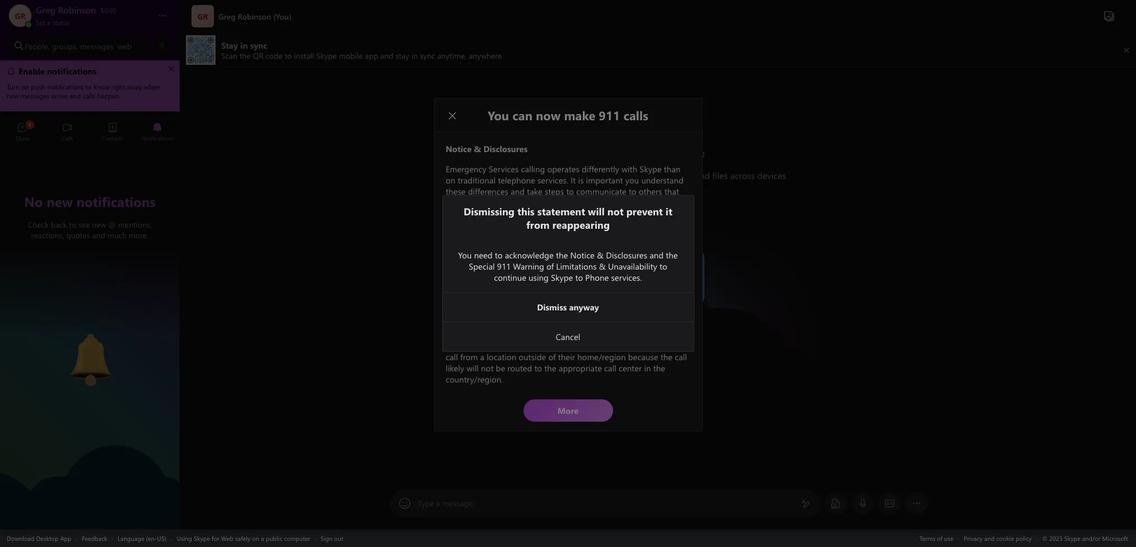 Task type: describe. For each thing, give the bounding box(es) containing it.
messages,
[[80, 41, 115, 51]]

for
[[212, 535, 219, 543]]

a for status
[[47, 18, 50, 27]]

(en-
[[146, 535, 157, 543]]

privacy
[[964, 535, 983, 543]]

feedback
[[82, 535, 107, 543]]

Type a message text field
[[419, 499, 793, 510]]

desktop
[[36, 535, 59, 543]]

type a message
[[418, 499, 473, 509]]

sign
[[321, 535, 333, 543]]

sign out
[[321, 535, 344, 543]]

people, groups, messages, web
[[25, 41, 132, 51]]

web
[[221, 535, 234, 543]]

download
[[7, 535, 34, 543]]

message
[[443, 499, 473, 509]]

feedback link
[[82, 535, 107, 543]]

language (en-us) link
[[118, 535, 166, 543]]

using skype for web safely on a public computer link
[[177, 535, 310, 543]]

and
[[985, 535, 995, 543]]

privacy and cookie policy link
[[964, 535, 1033, 543]]

type
[[418, 499, 434, 509]]

language (en-us)
[[118, 535, 166, 543]]

using skype for web safely on a public computer
[[177, 535, 310, 543]]



Task type: locate. For each thing, give the bounding box(es) containing it.
terms of use link
[[920, 535, 954, 543]]

a
[[47, 18, 50, 27], [437, 499, 441, 509], [261, 535, 264, 543]]

set a status button
[[36, 16, 147, 27]]

0 vertical spatial a
[[47, 18, 50, 27]]

a right the set
[[47, 18, 50, 27]]

terms
[[920, 535, 936, 543]]

safely
[[235, 535, 251, 543]]

cookie
[[997, 535, 1015, 543]]

privacy and cookie policy
[[964, 535, 1033, 543]]

1 horizontal spatial a
[[261, 535, 264, 543]]

policy
[[1017, 535, 1033, 543]]

web
[[117, 41, 132, 51]]

2 horizontal spatial a
[[437, 499, 441, 509]]

language
[[118, 535, 144, 543]]

computer
[[284, 535, 310, 543]]

bell
[[56, 330, 71, 341]]

0 horizontal spatial a
[[47, 18, 50, 27]]

on
[[252, 535, 259, 543]]

people,
[[25, 41, 50, 51]]

sign out link
[[321, 535, 344, 543]]

2 vertical spatial a
[[261, 535, 264, 543]]

status
[[52, 18, 70, 27]]

use
[[945, 535, 954, 543]]

1 vertical spatial a
[[437, 499, 441, 509]]

app
[[60, 535, 71, 543]]

set a status
[[36, 18, 70, 27]]

out
[[334, 535, 344, 543]]

a right on
[[261, 535, 264, 543]]

us)
[[157, 535, 166, 543]]

of
[[938, 535, 943, 543]]

a right type
[[437, 499, 441, 509]]

groups,
[[52, 41, 78, 51]]

tab list
[[0, 118, 180, 148]]

download desktop app link
[[7, 535, 71, 543]]

terms of use
[[920, 535, 954, 543]]

using
[[177, 535, 192, 543]]

download desktop app
[[7, 535, 71, 543]]

a for message
[[437, 499, 441, 509]]

people, groups, messages, web button
[[9, 36, 148, 56]]

a inside button
[[47, 18, 50, 27]]

set
[[36, 18, 45, 27]]

public
[[266, 535, 283, 543]]

skype
[[194, 535, 210, 543]]



Task type: vqa. For each thing, say whether or not it's contained in the screenshot.
cookie
yes



